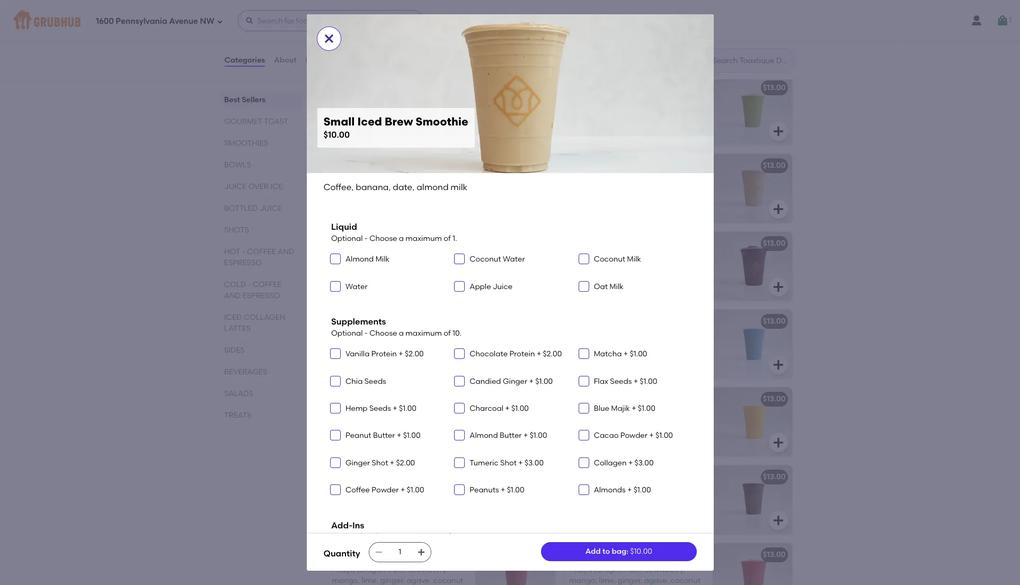 Task type: describe. For each thing, give the bounding box(es) containing it.
hot
[[224, 248, 240, 257]]

liquid optional - choose a maximum of 1.
[[331, 222, 457, 243]]

coffee, down small iced brew smoothie
[[332, 176, 358, 185]]

vanilla
[[346, 350, 370, 359]]

flax down small green machine smoothie
[[394, 109, 407, 118]]

optional inside add-ins optional - choose a maximum of 17.
[[331, 533, 363, 542]]

+ for flax seeds + $1.00
[[634, 377, 638, 386]]

+ for candied ginger + $1.00
[[529, 377, 534, 386]]

1 horizontal spatial smoothies
[[324, 52, 392, 65]]

matcha
[[594, 350, 622, 359]]

pitaya for large
[[570, 566, 592, 575]]

cold - coffee and espresso
[[224, 280, 281, 301]]

blueberry, spinach, pineapple, chia seeds, flax seeds, lime, almond milk for large purple heart smoothie "image"
[[570, 488, 696, 508]]

banana, mango, pineapple, spinach, kale, hemp seed, flax seed, coconut water, lime for small
[[332, 98, 464, 129]]

- inside liquid optional - choose a maximum of 1.
[[365, 234, 368, 243]]

2 $3.00 from the left
[[635, 459, 654, 468]]

peanut
[[346, 432, 371, 441]]

orange for large
[[592, 395, 620, 404]]

lime, down small orange crush smoothie
[[393, 410, 410, 419]]

sellers
[[242, 95, 265, 104]]

fruit), for small gingerberry smoothie
[[387, 566, 406, 575]]

reviews
[[306, 56, 335, 65]]

$2.00 for ginger shot + $2.00
[[396, 459, 415, 468]]

shot for tumeric shot
[[500, 459, 517, 468]]

$13.00 for blueberry, spinach, pineapple, chia seeds, flax seeds, lime, almond milk
[[763, 473, 786, 482]]

large gingerberry smoothie image
[[713, 544, 792, 586]]

$10.00 for small gingerberry smoothie
[[525, 551, 548, 560]]

crush for large
[[622, 395, 643, 404]]

small for small iced brew smoothie $10.00
[[324, 115, 355, 129]]

agave, up cacao powder + $1.00
[[649, 410, 674, 419]]

toast
[[264, 117, 288, 126]]

small superfruit smoothie image
[[475, 232, 555, 301]]

small green machine smoothie
[[332, 83, 446, 92]]

protein for vanilla protein
[[371, 350, 397, 359]]

2 pineapple, from the left
[[570, 332, 608, 341]]

acai, for small superfruit smoothie 'image'
[[332, 254, 350, 263]]

bowls tab
[[224, 160, 298, 171]]

lime, down coffee powder + $1.00
[[396, 499, 413, 508]]

small gingerberry smoothie image
[[475, 544, 555, 586]]

plain image
[[713, 0, 792, 29]]

$2.00 for chocolate protein + $2.00
[[543, 350, 562, 359]]

small for small iced brew smoothie
[[332, 161, 352, 170]]

almonds
[[594, 486, 626, 495]]

4 $13.00 from the top
[[763, 317, 786, 326]]

collagen
[[243, 313, 285, 322]]

pineapple, down collagen + $3.00
[[639, 488, 678, 497]]

kale, for large
[[570, 109, 586, 118]]

$10.00 inside the small iced brew smoothie $10.00
[[324, 130, 350, 140]]

add
[[586, 547, 601, 556]]

1 $3.00 from the left
[[525, 459, 544, 468]]

hemp seeds + $1.00
[[346, 404, 417, 413]]

matcha + $1.00
[[594, 350, 647, 359]]

add to bag: $10.00
[[586, 547, 652, 556]]

small for small purple heart smoothie
[[332, 473, 352, 482]]

+ right peanuts
[[501, 486, 505, 495]]

+ right charcoal at the bottom of page
[[505, 404, 510, 413]]

(dragon for large
[[594, 566, 623, 575]]

coffee powder + $1.00
[[346, 486, 424, 495]]

sides
[[224, 346, 245, 355]]

1 majik from the left
[[332, 343, 352, 352]]

coffee, up the liquid
[[324, 182, 354, 192]]

peanuts
[[470, 486, 499, 495]]

of inside add-ins optional - choose a maximum of 17.
[[444, 533, 451, 542]]

strawberry, down superfruit on the top left of the page
[[352, 254, 392, 263]]

search icon image
[[696, 54, 708, 67]]

main navigation navigation
[[0, 0, 1020, 41]]

ginger, for large
[[618, 577, 643, 586]]

large orange crush smoothie image
[[713, 388, 792, 457]]

juice
[[493, 282, 513, 291]]

0 horizontal spatial ginger
[[346, 459, 370, 468]]

collagen + $3.00
[[594, 459, 654, 468]]

small iced brew smoothie
[[332, 161, 427, 170]]

3 seed, from the left
[[611, 109, 630, 118]]

1 blue from the left
[[434, 332, 450, 341]]

10.
[[453, 329, 462, 338]]

small orange crush smoothie image
[[475, 388, 555, 457]]

oat
[[594, 282, 608, 291]]

small purple heart smoothie image
[[475, 466, 555, 535]]

machine for small
[[378, 83, 410, 92]]

almonds + $1.00
[[594, 486, 651, 495]]

smoothie for large orange crush smoothie
[[645, 395, 680, 404]]

salads
[[224, 390, 253, 399]]

pitaya for small
[[332, 566, 355, 575]]

+ right collagen
[[629, 459, 633, 468]]

seeds for hemp
[[369, 404, 391, 413]]

over
[[248, 182, 268, 191]]

vanilla protein + $2.00
[[346, 350, 424, 359]]

cacao
[[594, 432, 619, 441]]

2 seeds, from the left
[[371, 499, 394, 508]]

maximum for liquid
[[406, 234, 442, 243]]

+ for blue majik + $1.00
[[632, 404, 636, 413]]

chocolate protein + $2.00
[[470, 350, 562, 359]]

1600 pennsylvania avenue nw
[[96, 16, 214, 26]]

hemp for small
[[351, 109, 372, 118]]

large orange crush smoothie
[[570, 395, 680, 404]]

iced for large iced brew smoothie
[[592, 163, 609, 172]]

strawberry, up oat milk
[[590, 254, 630, 263]]

juice for large superfruit smoothie image
[[641, 265, 658, 274]]

hemp
[[346, 404, 368, 413]]

flax
[[594, 377, 608, 386]]

superfruit
[[354, 239, 390, 248]]

categories
[[224, 56, 265, 65]]

coffee for hot
[[247, 248, 276, 257]]

about
[[274, 56, 297, 65]]

smoothie for small iced brew smoothie $10.00
[[416, 115, 468, 129]]

lime, right majik
[[630, 410, 647, 419]]

chocolate
[[470, 350, 508, 359]]

of for liquid
[[444, 234, 451, 243]]

2 algae), from the left
[[608, 343, 633, 352]]

large blue mystique smoothie image
[[713, 310, 792, 379]]

bottled juice tab
[[224, 203, 298, 214]]

small for small green machine smoothie
[[332, 83, 352, 92]]

lime for small
[[356, 120, 371, 129]]

0 vertical spatial water
[[503, 255, 525, 264]]

1 button
[[996, 11, 1012, 30]]

almond for almond butter + $1.00
[[470, 432, 498, 441]]

flax down almonds
[[594, 499, 607, 508]]

fruit), for large gingerberry smoothie
[[625, 566, 644, 575]]

seller
[[591, 151, 608, 158]]

brew for small iced brew smoothie $10.00
[[385, 115, 413, 129]]

coconut milk
[[594, 255, 641, 264]]

coffee
[[346, 486, 370, 495]]

smoothie for small blue mystique smoothie
[[406, 317, 441, 326]]

+ for cacao powder + $1.00
[[649, 432, 654, 441]]

banana, for large
[[570, 98, 600, 107]]

- inside add-ins optional - choose a maximum of 17.
[[365, 533, 368, 542]]

1 algae), from the left
[[371, 343, 396, 352]]

crush for small
[[384, 395, 405, 404]]

flax down 'coffee'
[[357, 499, 369, 508]]

1 pineapple, banana, mango, blue majik (sea algae), almond milk from the left
[[332, 332, 450, 352]]

best sellers tab
[[224, 94, 298, 105]]

small gingerberry smoothie
[[332, 551, 434, 560]]

+ for vanilla protein + $2.00
[[399, 350, 403, 359]]

4 seeds, from the left
[[609, 499, 631, 508]]

mango, down mystique
[[404, 332, 432, 341]]

juice inside juice over ice "tab"
[[224, 182, 246, 191]]

small superfruit smoothie
[[332, 239, 427, 248]]

hot - coffee and espresso
[[224, 248, 294, 268]]

small for small gingerberry smoothie
[[332, 551, 352, 560]]

juice over ice
[[224, 182, 282, 191]]

large green machine smoothie image
[[713, 76, 792, 145]]

iced collagen lattes tab
[[224, 312, 298, 334]]

treats tab
[[224, 410, 298, 421]]

pressed for large superfruit smoothie image
[[588, 265, 617, 274]]

small blue mystique smoothie
[[332, 317, 441, 326]]

1 (sea from the left
[[353, 343, 369, 352]]

small iced brew smoothie $10.00
[[324, 115, 468, 140]]

2 $13.00 from the top
[[763, 161, 786, 170]]

Input item quantity number field
[[388, 543, 412, 562]]

agave, down small orange crush smoothie
[[412, 410, 437, 419]]

ins
[[352, 521, 364, 531]]

nw
[[200, 16, 214, 26]]

ginger shot + $2.00
[[346, 459, 415, 468]]

mango, down small green machine smoothie
[[364, 98, 392, 107]]

ice
[[270, 182, 282, 191]]

pitaya (dragon fruit), strawberry, mango, lime, ginger, agave, coconu for small gingerberry smoothie
[[332, 566, 463, 586]]

supplements
[[331, 317, 386, 327]]

bottled juice
[[224, 204, 282, 213]]

gingerberry for small
[[354, 551, 398, 560]]

$13.00 for banana, mango, pineapple, spinach, kale, hemp seed, flax seed, coconut water, lime
[[763, 83, 786, 92]]

cold- for small superfruit smoothie 'image'
[[332, 265, 351, 274]]

2 seed, from the left
[[409, 109, 428, 118]]

3 seeds, from the left
[[570, 499, 592, 508]]

flax seeds + $1.00
[[594, 377, 657, 386]]

hot - coffee and espresso tab
[[224, 246, 298, 269]]

categories button
[[224, 41, 266, 80]]

small blue mystique smoothie image
[[475, 310, 555, 379]]

acai, for large superfruit smoothie image
[[570, 254, 588, 263]]

liquid
[[331, 222, 357, 232]]

best sellers
[[224, 95, 265, 104]]

cold
[[224, 280, 246, 289]]

beverages
[[224, 368, 267, 377]]

blueberry, spinach, pineapple, chia seeds, flax seeds, lime, almond milk for "small purple heart smoothie" image
[[332, 488, 459, 508]]

ginger, for small
[[380, 577, 405, 586]]

$10.00 for small iced brew smoothie
[[525, 161, 548, 170]]

choose for supplements
[[370, 329, 397, 338]]

flax down 'large green machine smoothie'
[[632, 109, 645, 118]]

almond milk
[[346, 255, 390, 264]]

cacao powder + $1.00
[[594, 432, 673, 441]]

purple
[[354, 473, 378, 482]]

choose for liquid
[[370, 234, 397, 243]]

bottled
[[224, 204, 258, 213]]

chia seeds
[[346, 377, 386, 386]]

coconut for coconut milk
[[594, 255, 625, 264]]

supplements optional - choose a maximum of 10.
[[331, 317, 462, 338]]

apple
[[470, 282, 491, 291]]

peanut butter + $1.00
[[346, 432, 421, 441]]

pressed for small superfruit smoothie 'image'
[[351, 265, 379, 274]]

+ right almonds
[[628, 486, 632, 495]]

1
[[1009, 16, 1012, 25]]

svg image inside the 1 button
[[996, 14, 1009, 27]]

mango, down 'large orange crush smoothie'
[[601, 410, 629, 419]]

+ for almond butter + $1.00
[[524, 432, 528, 441]]

coffee for cold
[[252, 280, 281, 289]]

large for large green machine smoothie
[[570, 83, 591, 92]]

small green machine smoothie image
[[475, 76, 555, 145]]

chia
[[346, 377, 363, 386]]

1600
[[96, 16, 114, 26]]

small iced brew smoothie image
[[475, 154, 555, 223]]

acai, strawberry, banana, blueberry, cold-pressed apple juice for small superfruit smoothie 'image'
[[332, 254, 462, 274]]

mango, down small orange crush smoothie
[[363, 410, 391, 419]]

large for large iced brew smoothie
[[570, 163, 591, 172]]

lime, down large gingerberry smoothie
[[599, 577, 616, 586]]

mango, down add
[[570, 577, 597, 586]]

large green machine smoothie
[[570, 83, 684, 92]]

1 vertical spatial water
[[346, 282, 368, 291]]

2 blue from the left
[[671, 332, 687, 341]]

- inside cold - coffee and espresso
[[248, 280, 251, 289]]

small orange crush smoothie
[[332, 395, 441, 404]]

$13.00 for pitaya (dragon fruit), strawberry, mango, lime, ginger, agave, coconu
[[763, 551, 786, 560]]

Search Toastique Dupont Circle search field
[[712, 56, 793, 66]]

majik
[[611, 404, 630, 413]]

add-
[[331, 521, 352, 531]]

seeds for chia
[[365, 377, 386, 386]]

mango, up matcha + $1.00
[[642, 332, 670, 341]]



Task type: locate. For each thing, give the bounding box(es) containing it.
1 acai, strawberry, banana, blueberry, cold-pressed apple juice from the left
[[332, 254, 462, 274]]

add-ins optional - choose a maximum of 17.
[[331, 521, 460, 542]]

optional for liquid
[[331, 234, 363, 243]]

about button
[[274, 41, 297, 80]]

+
[[399, 350, 403, 359], [537, 350, 541, 359], [624, 350, 628, 359], [529, 377, 534, 386], [634, 377, 638, 386], [393, 404, 397, 413], [505, 404, 510, 413], [632, 404, 636, 413], [397, 432, 401, 441], [524, 432, 528, 441], [649, 432, 654, 441], [390, 459, 394, 468], [519, 459, 523, 468], [629, 459, 633, 468], [401, 486, 405, 495], [501, 486, 505, 495], [628, 486, 632, 495]]

lime, down "small gingerberry smoothie"
[[362, 577, 379, 586]]

orange, for small
[[332, 410, 362, 419]]

1 apple from the left
[[381, 265, 402, 274]]

0 horizontal spatial (sea
[[353, 343, 369, 352]]

blueberry,
[[426, 254, 462, 263], [664, 254, 700, 263]]

1 horizontal spatial blueberry, spinach, pineapple, chia seeds, flax seeds, lime, almond milk
[[570, 488, 696, 508]]

1 horizontal spatial juice
[[259, 204, 282, 213]]

small inside the small iced brew smoothie $10.00
[[324, 115, 355, 129]]

orange, for large
[[570, 410, 599, 419]]

1 horizontal spatial acai, strawberry, banana, blueberry, cold-pressed apple juice
[[570, 254, 700, 274]]

agave,
[[412, 410, 437, 419], [649, 410, 674, 419], [407, 577, 432, 586], [644, 577, 669, 586]]

1 orange, from the left
[[332, 410, 362, 419]]

best left sellers
[[224, 95, 240, 104]]

seeds up small orange crush smoothie
[[365, 377, 386, 386]]

1 of from the top
[[444, 234, 451, 243]]

smoothie inside the small iced brew smoothie $10.00
[[416, 115, 468, 129]]

chia for "small purple heart smoothie" image
[[442, 488, 458, 497]]

bowls
[[224, 161, 251, 170]]

0 horizontal spatial pineapple,
[[332, 332, 370, 341]]

and down cold
[[224, 292, 240, 301]]

best seller
[[576, 151, 608, 158]]

2 choose from the top
[[370, 329, 397, 338]]

0 horizontal spatial hemp
[[351, 109, 372, 118]]

0 horizontal spatial shot
[[372, 459, 388, 468]]

2 majik from the left
[[570, 343, 589, 352]]

orange, mango, lime, agave, almond milk up peanut butter + $1.00
[[332, 410, 437, 430]]

2 blueberry, spinach, pineapple, chia seeds, flax seeds, lime, almond milk from the left
[[570, 488, 696, 508]]

0 horizontal spatial pitaya
[[332, 566, 355, 575]]

machine
[[378, 83, 410, 92], [617, 83, 648, 92]]

lime for large
[[593, 120, 609, 129]]

orange up majik
[[592, 395, 620, 404]]

2 pitaya from the left
[[570, 566, 592, 575]]

1 vertical spatial of
[[444, 329, 451, 338]]

juice over ice tab
[[224, 181, 298, 192]]

smoothie for small purple heart smoothie
[[402, 473, 437, 482]]

0 horizontal spatial and
[[224, 292, 240, 301]]

iced for small iced brew smoothie $10.00
[[357, 115, 382, 129]]

mango, down 'quantity'
[[332, 577, 360, 586]]

1 horizontal spatial milk
[[610, 282, 624, 291]]

1 horizontal spatial fruit),
[[625, 566, 644, 575]]

optional
[[331, 234, 363, 243], [331, 329, 363, 338], [331, 533, 363, 542]]

0 horizontal spatial best
[[224, 95, 240, 104]]

1 horizontal spatial blue
[[671, 332, 687, 341]]

0 vertical spatial blue
[[354, 317, 370, 326]]

blueberry, down collagen
[[570, 488, 605, 497]]

0 horizontal spatial butter
[[373, 432, 395, 441]]

juice
[[404, 265, 421, 274], [641, 265, 658, 274]]

choose inside liquid optional - choose a maximum of 1.
[[370, 234, 397, 243]]

pineapple, for small green machine smoothie
[[394, 98, 432, 107]]

0 horizontal spatial acai, strawberry, banana, blueberry, cold-pressed apple juice
[[332, 254, 462, 274]]

banana,
[[332, 98, 362, 107], [570, 98, 600, 107]]

(dragon
[[357, 566, 386, 575], [594, 566, 623, 575]]

and
[[277, 248, 294, 257], [224, 292, 240, 301]]

1 large from the top
[[570, 83, 591, 92]]

optional for supplements
[[331, 329, 363, 338]]

+ for hemp seeds + $1.00
[[393, 404, 397, 413]]

2 orange, from the left
[[570, 410, 599, 419]]

almond
[[413, 176, 441, 185], [417, 182, 449, 192], [398, 343, 425, 352], [635, 343, 663, 352], [332, 421, 360, 430], [570, 421, 597, 430], [415, 499, 442, 508], [652, 499, 680, 508]]

avenue
[[169, 16, 198, 26]]

2 of from the top
[[444, 329, 451, 338]]

6 $13.00 from the top
[[763, 473, 786, 482]]

0 horizontal spatial juice
[[404, 265, 421, 274]]

2 fruit), from the left
[[625, 566, 644, 575]]

candied
[[470, 377, 501, 386]]

gourmet toast
[[224, 117, 288, 126]]

3 $13.00 from the top
[[763, 239, 786, 248]]

1 horizontal spatial coconut
[[667, 109, 697, 118]]

smoothies inside smoothies tab
[[224, 139, 268, 148]]

a inside add-ins optional - choose a maximum of 17.
[[399, 533, 404, 542]]

1 horizontal spatial apple
[[619, 265, 639, 274]]

tumeric shot + $3.00
[[470, 459, 544, 468]]

ginger, down "small gingerberry smoothie"
[[380, 577, 405, 586]]

small for small blue mystique smoothie
[[332, 317, 352, 326]]

lime up 'seller'
[[593, 120, 609, 129]]

1 hemp from the left
[[351, 109, 372, 118]]

blueberry, spinach, pineapple, chia seeds, flax seeds, lime, almond milk
[[332, 488, 459, 508], [570, 488, 696, 508]]

strawberry, down large gingerberry smoothie
[[645, 566, 685, 575]]

crush
[[384, 395, 405, 404], [622, 395, 643, 404]]

1 butter from the left
[[373, 432, 395, 441]]

2 pressed from the left
[[588, 265, 617, 274]]

coconut for small green machine smoothie
[[430, 109, 460, 118]]

almond up tumeric
[[470, 432, 498, 441]]

blueberry, spinach, pineapple, chia seeds, flax seeds, lime, almond milk down collagen + $3.00
[[570, 488, 696, 508]]

0 horizontal spatial majik
[[332, 343, 352, 352]]

best inside best sellers tab
[[224, 95, 240, 104]]

iced inside the small iced brew smoothie $10.00
[[357, 115, 382, 129]]

blue
[[354, 317, 370, 326], [594, 404, 609, 413]]

pitaya (dragon fruit), strawberry, mango, lime, ginger, agave, coconu down large gingerberry smoothie
[[570, 566, 701, 586]]

machine for large
[[617, 83, 648, 92]]

2 protein from the left
[[510, 350, 535, 359]]

2 a from the top
[[399, 329, 404, 338]]

oat milk
[[594, 282, 624, 291]]

1 horizontal spatial ginger
[[503, 377, 527, 386]]

0 horizontal spatial almond
[[346, 255, 374, 264]]

1 a from the top
[[399, 234, 404, 243]]

2 pineapple, banana, mango, blue majik (sea algae), almond milk from the left
[[570, 332, 687, 352]]

1 kale, from the left
[[332, 109, 349, 118]]

1 optional from the top
[[331, 234, 363, 243]]

0 horizontal spatial lime
[[356, 120, 371, 129]]

maximum left the 1.
[[406, 234, 442, 243]]

0 vertical spatial and
[[277, 248, 294, 257]]

iced down 'seller'
[[592, 163, 609, 172]]

pineapple, down 'large green machine smoothie'
[[631, 98, 670, 107]]

(dragon for small
[[357, 566, 386, 575]]

0 horizontal spatial powder
[[372, 486, 399, 495]]

1 coconut from the left
[[470, 255, 501, 264]]

juice down coconut milk
[[641, 265, 658, 274]]

$13.00 for acai, strawberry, banana, blueberry, cold-pressed apple juice
[[763, 239, 786, 248]]

2 hemp from the left
[[588, 109, 609, 118]]

0 vertical spatial maximum
[[406, 234, 442, 243]]

acai, strawberry, banana, blueberry, cold-pressed apple juice up oat milk
[[570, 254, 700, 274]]

espresso inside cold - coffee and espresso
[[242, 292, 280, 301]]

0 horizontal spatial water,
[[332, 120, 354, 129]]

and down shots tab
[[277, 248, 294, 257]]

pitaya down add
[[570, 566, 592, 575]]

majik left matcha
[[570, 343, 589, 352]]

candied ginger + $1.00
[[470, 377, 553, 386]]

salads tab
[[224, 389, 298, 400]]

seeds for flax
[[610, 377, 632, 386]]

0 vertical spatial best
[[224, 95, 240, 104]]

butter right peanut
[[373, 432, 395, 441]]

4 seed, from the left
[[646, 109, 666, 118]]

protein up candied ginger + $1.00
[[510, 350, 535, 359]]

mystique
[[372, 317, 405, 326]]

1 vertical spatial best
[[576, 151, 589, 158]]

almond for almond milk
[[346, 255, 374, 264]]

small purple heart smoothie
[[332, 473, 437, 482]]

2 cold- from the left
[[570, 265, 588, 274]]

iced for small iced brew smoothie
[[354, 161, 370, 170]]

2 gingerberry from the left
[[592, 551, 636, 560]]

acai, strawberry, banana, blueberry, cold-pressed apple juice for large superfruit smoothie image
[[570, 254, 700, 274]]

1 seeds, from the left
[[332, 499, 355, 508]]

1 blueberry, spinach, pineapple, chia seeds, flax seeds, lime, almond milk from the left
[[332, 488, 459, 508]]

agave, down "input item quantity" number field
[[407, 577, 432, 586]]

hemp for large
[[588, 109, 609, 118]]

3 large from the top
[[570, 395, 591, 404]]

1 vertical spatial juice
[[259, 204, 282, 213]]

smoothies tab
[[224, 138, 298, 149]]

water
[[503, 255, 525, 264], [346, 282, 368, 291]]

1 horizontal spatial hemp
[[588, 109, 609, 118]]

maximum for supplements
[[406, 329, 442, 338]]

espresso inside hot - coffee and espresso
[[224, 259, 262, 268]]

shot right tumeric
[[500, 459, 517, 468]]

1 horizontal spatial powder
[[621, 432, 648, 441]]

1 blueberry, from the left
[[426, 254, 462, 263]]

acai, strawberry, banana, blueberry, cold-pressed apple juice
[[332, 254, 462, 274], [570, 254, 700, 274]]

1 horizontal spatial pitaya (dragon fruit), strawberry, mango, lime, ginger, agave, coconu
[[570, 566, 701, 586]]

2 butter from the left
[[500, 432, 522, 441]]

milk for coconut milk
[[627, 255, 641, 264]]

$3.00 down almond butter + $1.00
[[525, 459, 544, 468]]

water, for large
[[570, 120, 592, 129]]

powder
[[621, 432, 648, 441], [372, 486, 399, 495]]

reviews button
[[305, 41, 336, 80]]

2 chia from the left
[[680, 488, 695, 497]]

+ down the supplements optional - choose a maximum of 10.
[[399, 350, 403, 359]]

maximum left 10.
[[406, 329, 442, 338]]

2 vertical spatial choose
[[370, 533, 397, 542]]

2 acai, from the left
[[570, 254, 588, 263]]

1 (dragon from the left
[[357, 566, 386, 575]]

ginger
[[503, 377, 527, 386], [346, 459, 370, 468]]

1 vertical spatial espresso
[[242, 292, 280, 301]]

sides tab
[[224, 345, 298, 356]]

coffee down hot - coffee and espresso tab
[[252, 280, 281, 289]]

2 shot from the left
[[500, 459, 517, 468]]

2 maximum from the top
[[406, 329, 442, 338]]

0 horizontal spatial ginger,
[[380, 577, 405, 586]]

coconut for large green machine smoothie
[[667, 109, 697, 118]]

ginger down chocolate protein + $2.00 on the bottom of the page
[[503, 377, 527, 386]]

mango, down 'large green machine smoothie'
[[602, 98, 629, 107]]

2 ginger, from the left
[[618, 577, 643, 586]]

banana, mango, pineapple, spinach, kale, hemp seed, flax seed, coconut water, lime for large
[[570, 98, 702, 129]]

-
[[365, 234, 368, 243], [242, 248, 245, 257], [248, 280, 251, 289], [365, 329, 368, 338], [365, 533, 368, 542]]

and for hot - coffee and espresso
[[277, 248, 294, 257]]

0 horizontal spatial juice
[[224, 182, 246, 191]]

lime, down almonds + $1.00
[[633, 499, 650, 508]]

1 shot from the left
[[372, 459, 388, 468]]

cold-
[[332, 265, 351, 274], [570, 265, 588, 274]]

1 banana, mango, pineapple, spinach, kale, hemp seed, flax seed, coconut water, lime from the left
[[332, 98, 464, 129]]

blueberry, for large purple heart smoothie "image"
[[570, 488, 605, 497]]

powder down the small purple heart smoothie at the bottom left of page
[[372, 486, 399, 495]]

3 maximum from the top
[[406, 533, 442, 542]]

1 vertical spatial coffee
[[252, 280, 281, 289]]

majik down supplements
[[332, 343, 352, 352]]

coffee inside cold - coffee and espresso
[[252, 280, 281, 289]]

0 vertical spatial almond
[[346, 255, 374, 264]]

1 orange from the left
[[354, 395, 382, 404]]

1 green from the left
[[354, 83, 376, 92]]

agave, down large gingerberry smoothie
[[644, 577, 669, 586]]

0 horizontal spatial acai,
[[332, 254, 350, 263]]

blueberry, for small superfruit smoothie 'image'
[[426, 254, 462, 263]]

banana, for small
[[332, 98, 362, 107]]

butter up tumeric shot + $3.00
[[500, 432, 522, 441]]

1 pitaya from the left
[[332, 566, 355, 575]]

$2.00 up the heart
[[396, 459, 415, 468]]

1 acai, from the left
[[332, 254, 350, 263]]

- inside the supplements optional - choose a maximum of 10.
[[365, 329, 368, 338]]

0 vertical spatial ginger
[[503, 377, 527, 386]]

maximum up "input item quantity" number field
[[406, 533, 442, 542]]

lime,
[[393, 410, 410, 419], [630, 410, 647, 419], [396, 499, 413, 508], [633, 499, 650, 508], [362, 577, 379, 586], [599, 577, 616, 586]]

1 lime from the left
[[356, 120, 371, 129]]

large superfruit smoothie image
[[713, 232, 792, 301]]

+ down 'large orange crush smoothie'
[[632, 404, 636, 413]]

+ down almond butter + $1.00
[[519, 459, 523, 468]]

optional down the liquid
[[331, 234, 363, 243]]

1 chia from the left
[[442, 488, 458, 497]]

crush up hemp seeds + $1.00
[[384, 395, 405, 404]]

+ up candied ginger + $1.00
[[537, 350, 541, 359]]

1 horizontal spatial crush
[[622, 395, 643, 404]]

$13.00 for orange, mango, lime, agave, almond milk
[[763, 395, 786, 404]]

choose inside the supplements optional - choose a maximum of 10.
[[370, 329, 397, 338]]

+ for ginger shot + $2.00
[[390, 459, 394, 468]]

shot
[[372, 459, 388, 468], [500, 459, 517, 468]]

0 horizontal spatial pressed
[[351, 265, 379, 274]]

banana,
[[360, 176, 391, 185], [356, 182, 391, 192], [394, 254, 425, 263], [631, 254, 662, 263], [372, 332, 403, 341], [610, 332, 640, 341]]

1 horizontal spatial green
[[592, 83, 615, 92]]

smoothie for large green machine smoothie
[[650, 83, 684, 92]]

+ for peanut butter + $1.00
[[397, 432, 401, 441]]

large gingerberry smoothie
[[570, 551, 673, 560]]

1 horizontal spatial butter
[[500, 432, 522, 441]]

+ for tumeric shot + $3.00
[[519, 459, 523, 468]]

2 pitaya (dragon fruit), strawberry, mango, lime, ginger, agave, coconu from the left
[[570, 566, 701, 586]]

blueberry, for large superfruit smoothie image
[[664, 254, 700, 263]]

date,
[[392, 176, 411, 185], [393, 182, 415, 192]]

large purple heart smoothie image
[[713, 466, 792, 535]]

1 protein from the left
[[371, 350, 397, 359]]

spinach,
[[434, 98, 464, 107], [671, 98, 702, 107], [370, 488, 400, 497], [607, 488, 638, 497]]

juice inside "bottled juice" tab
[[259, 204, 282, 213]]

of inside the supplements optional - choose a maximum of 10.
[[444, 329, 451, 338]]

brew inside the small iced brew smoothie $10.00
[[385, 115, 413, 129]]

a
[[399, 234, 404, 243], [399, 329, 404, 338], [399, 533, 404, 542]]

to
[[603, 547, 610, 556]]

1 horizontal spatial banana, mango, pineapple, spinach, kale, hemp seed, flax seed, coconut water, lime
[[570, 98, 702, 129]]

quantity
[[324, 549, 360, 559]]

a right superfruit on the top left of the page
[[399, 234, 404, 243]]

apple juice
[[470, 282, 513, 291]]

orange
[[354, 395, 382, 404], [592, 395, 620, 404]]

and for cold - coffee and espresso
[[224, 292, 240, 301]]

1 vertical spatial ginger
[[346, 459, 370, 468]]

large for large gingerberry smoothie
[[570, 551, 591, 560]]

0 horizontal spatial blue
[[434, 332, 450, 341]]

apple down almond milk
[[381, 265, 402, 274]]

1 vertical spatial maximum
[[406, 329, 442, 338]]

- right hot
[[242, 248, 245, 257]]

a for supplements
[[399, 329, 404, 338]]

maximum
[[406, 234, 442, 243], [406, 329, 442, 338], [406, 533, 442, 542]]

+ down chocolate protein + $2.00 on the bottom of the page
[[529, 377, 534, 386]]

coconut for coconut water
[[470, 255, 501, 264]]

1 horizontal spatial (sea
[[591, 343, 606, 352]]

1 horizontal spatial banana,
[[570, 98, 600, 107]]

3 of from the top
[[444, 533, 451, 542]]

orange up the 'hemp'
[[354, 395, 382, 404]]

gourmet toast tab
[[224, 116, 298, 127]]

pitaya (dragon fruit), strawberry, mango, lime, ginger, agave, coconu
[[332, 566, 463, 586], [570, 566, 701, 586]]

- up almond milk
[[365, 234, 368, 243]]

(dragon down "small gingerberry smoothie"
[[357, 566, 386, 575]]

0 horizontal spatial coconut
[[430, 109, 460, 118]]

coconut
[[430, 109, 460, 118], [667, 109, 697, 118]]

green for small
[[354, 83, 376, 92]]

smoky chipotle turkey toast image
[[475, 0, 555, 29]]

banana, mango, pineapple, spinach, kale, hemp seed, flax seed, coconut water, lime down small green machine smoothie
[[332, 98, 464, 129]]

0 horizontal spatial blueberry, spinach, pineapple, chia seeds, flax seeds, lime, almond milk
[[332, 488, 459, 508]]

0 horizontal spatial orange, mango, lime, agave, almond milk
[[332, 410, 437, 430]]

gourmet
[[224, 117, 262, 126]]

pineapple, down the small purple heart smoothie at the bottom left of page
[[402, 488, 440, 497]]

orange, mango, lime, agave, almond milk up cacao powder + $1.00
[[570, 410, 674, 430]]

0 horizontal spatial blueberry,
[[332, 488, 368, 497]]

a inside the supplements optional - choose a maximum of 10.
[[399, 329, 404, 338]]

2 (sea from the left
[[591, 343, 606, 352]]

1 horizontal spatial gingerberry
[[592, 551, 636, 560]]

ginger, down large gingerberry smoothie
[[618, 577, 643, 586]]

1 vertical spatial smoothies
[[224, 139, 268, 148]]

pineapple, banana, mango, blue majik (sea algae), almond milk down mystique
[[332, 332, 450, 352]]

shot for ginger shot
[[372, 459, 388, 468]]

0 horizontal spatial coconut
[[470, 255, 501, 264]]

apple for small superfruit smoothie 'image'
[[381, 265, 402, 274]]

charcoal + $1.00
[[470, 404, 529, 413]]

of left 10.
[[444, 329, 451, 338]]

+ down the small purple heart smoothie at the bottom left of page
[[401, 486, 405, 495]]

3 a from the top
[[399, 533, 404, 542]]

pitaya (dragon fruit), strawberry, mango, lime, ginger, agave, coconu for large gingerberry smoothie
[[570, 566, 701, 586]]

2 machine from the left
[[617, 83, 648, 92]]

large iced brew smoothie image
[[713, 154, 792, 223]]

chia for large purple heart smoothie "image"
[[680, 488, 695, 497]]

acai, strawberry, banana, blueberry, cold-pressed apple juice down small superfruit smoothie
[[332, 254, 462, 274]]

cold - coffee and espresso tab
[[224, 279, 298, 302]]

acai, down the liquid
[[332, 254, 350, 263]]

1 $13.00 from the top
[[763, 83, 786, 92]]

1 horizontal spatial cold-
[[570, 265, 588, 274]]

2 acai, strawberry, banana, blueberry, cold-pressed apple juice from the left
[[570, 254, 700, 274]]

svg image inside main navigation navigation
[[245, 16, 254, 25]]

apple for large superfruit smoothie image
[[619, 265, 639, 274]]

1 orange, mango, lime, agave, almond milk from the left
[[332, 410, 437, 430]]

milk
[[376, 255, 390, 264], [627, 255, 641, 264], [610, 282, 624, 291]]

1 horizontal spatial chia
[[680, 488, 695, 497]]

juice down bowls at the left of the page
[[224, 182, 246, 191]]

banana, mango, pineapple, spinach, kale, hemp seed, flax seed, coconut water, lime down 'large green machine smoothie'
[[570, 98, 702, 129]]

1 banana, from the left
[[332, 98, 362, 107]]

1 horizontal spatial coconut
[[594, 255, 625, 264]]

1 vertical spatial optional
[[331, 329, 363, 338]]

best for best seller
[[576, 151, 589, 158]]

pressed
[[351, 265, 379, 274], [588, 265, 617, 274]]

strawberry, down "input item quantity" number field
[[408, 566, 448, 575]]

seeds, down almonds + $1.00
[[609, 499, 631, 508]]

3 choose from the top
[[370, 533, 397, 542]]

pineapple, banana, mango, blue majik (sea algae), almond milk
[[332, 332, 450, 352], [570, 332, 687, 352]]

1 horizontal spatial majik
[[570, 343, 589, 352]]

chia
[[442, 488, 458, 497], [680, 488, 695, 497]]

2 vertical spatial optional
[[331, 533, 363, 542]]

1 pressed from the left
[[351, 265, 379, 274]]

17.
[[453, 533, 460, 542]]

smoothie
[[411, 83, 446, 92], [650, 83, 684, 92], [416, 115, 468, 129], [392, 161, 427, 170], [630, 163, 665, 172], [392, 239, 427, 248], [406, 317, 441, 326], [407, 395, 441, 404], [645, 395, 680, 404], [402, 473, 437, 482], [400, 551, 434, 560], [638, 551, 673, 560]]

pineapple, for small purple heart smoothie
[[402, 488, 440, 497]]

and inside hot - coffee and espresso
[[277, 248, 294, 257]]

espresso
[[224, 259, 262, 268], [242, 292, 280, 301]]

hemp
[[351, 109, 372, 118], [588, 109, 609, 118]]

espresso for cold
[[242, 292, 280, 301]]

iced collagen lattes
[[224, 313, 285, 333]]

gingerberry for large
[[592, 551, 636, 560]]

almond down superfruit on the top left of the page
[[346, 255, 374, 264]]

water down almond milk
[[346, 282, 368, 291]]

2 optional from the top
[[331, 329, 363, 338]]

juice down liquid optional - choose a maximum of 1.
[[404, 265, 421, 274]]

optional inside the supplements optional - choose a maximum of 10.
[[331, 329, 363, 338]]

1 horizontal spatial acai,
[[570, 254, 588, 263]]

4 large from the top
[[570, 551, 591, 560]]

1 blueberry, from the left
[[332, 488, 368, 497]]

shots tab
[[224, 225, 298, 236]]

1 horizontal spatial protein
[[510, 350, 535, 359]]

2 vertical spatial maximum
[[406, 533, 442, 542]]

tumeric
[[470, 459, 499, 468]]

2 juice from the left
[[641, 265, 658, 274]]

0 horizontal spatial blueberry,
[[426, 254, 462, 263]]

and inside cold - coffee and espresso
[[224, 292, 240, 301]]

juice
[[224, 182, 246, 191], [259, 204, 282, 213]]

+ right matcha
[[624, 350, 628, 359]]

shot up the small purple heart smoothie at the bottom left of page
[[372, 459, 388, 468]]

of inside liquid optional - choose a maximum of 1.
[[444, 234, 451, 243]]

smoothies up small green machine smoothie
[[324, 52, 392, 65]]

1 horizontal spatial (dragon
[[594, 566, 623, 575]]

ginger,
[[380, 577, 405, 586], [618, 577, 643, 586]]

pitaya (dragon fruit), strawberry, mango, lime, ginger, agave, coconu down "input item quantity" number field
[[332, 566, 463, 586]]

1 crush from the left
[[384, 395, 405, 404]]

brew
[[385, 115, 413, 129], [372, 161, 390, 170], [610, 163, 629, 172]]

1 vertical spatial a
[[399, 329, 404, 338]]

1 horizontal spatial orange, mango, lime, agave, almond milk
[[570, 410, 674, 430]]

iced
[[357, 115, 382, 129], [354, 161, 370, 170], [592, 163, 609, 172]]

5 $13.00 from the top
[[763, 395, 786, 404]]

(dragon down to
[[594, 566, 623, 575]]

orange, mango, lime, agave, almond milk for small
[[332, 410, 437, 430]]

- inside hot - coffee and espresso
[[242, 248, 245, 257]]

blueberry, for "small purple heart smoothie" image
[[332, 488, 368, 497]]

0 horizontal spatial smoothies
[[224, 139, 268, 148]]

a inside liquid optional - choose a maximum of 1.
[[399, 234, 404, 243]]

2 (dragon from the left
[[594, 566, 623, 575]]

choose inside add-ins optional - choose a maximum of 17.
[[370, 533, 397, 542]]

pitaya
[[332, 566, 355, 575], [570, 566, 592, 575]]

1 horizontal spatial lime
[[593, 120, 609, 129]]

(sea down supplements
[[353, 343, 369, 352]]

smoothie for small green machine smoothie
[[411, 83, 446, 92]]

milk for oat milk
[[610, 282, 624, 291]]

1 horizontal spatial $3.00
[[635, 459, 654, 468]]

1 vertical spatial choose
[[370, 329, 397, 338]]

2 banana, from the left
[[570, 98, 600, 107]]

2 coconut from the left
[[594, 255, 625, 264]]

0 horizontal spatial cold-
[[332, 265, 351, 274]]

$10.00
[[525, 83, 548, 92], [324, 130, 350, 140], [525, 161, 548, 170], [630, 547, 652, 556], [525, 551, 548, 560]]

0 vertical spatial optional
[[331, 234, 363, 243]]

2 kale, from the left
[[570, 109, 586, 118]]

cold- for large superfruit smoothie image
[[570, 265, 588, 274]]

2 vertical spatial a
[[399, 533, 404, 542]]

1 vertical spatial blue
[[594, 404, 609, 413]]

(sea up flax in the bottom of the page
[[591, 343, 606, 352]]

almond butter + $1.00
[[470, 432, 547, 441]]

0 horizontal spatial orange,
[[332, 410, 362, 419]]

orange for small
[[354, 395, 382, 404]]

2 large from the top
[[570, 163, 591, 172]]

1 horizontal spatial best
[[576, 151, 589, 158]]

juice for small superfruit smoothie 'image'
[[404, 265, 421, 274]]

1 vertical spatial powder
[[372, 486, 399, 495]]

1 pitaya (dragon fruit), strawberry, mango, lime, ginger, agave, coconu from the left
[[332, 566, 463, 586]]

1 horizontal spatial juice
[[641, 265, 658, 274]]

3 optional from the top
[[331, 533, 363, 542]]

1 fruit), from the left
[[387, 566, 406, 575]]

coffee inside hot - coffee and espresso
[[247, 248, 276, 257]]

+ down small orange crush smoothie
[[393, 404, 397, 413]]

pineapple,
[[394, 98, 432, 107], [631, 98, 670, 107], [402, 488, 440, 497], [639, 488, 678, 497]]

powder for coffee powder
[[372, 486, 399, 495]]

$3.00
[[525, 459, 544, 468], [635, 459, 654, 468]]

coffee down shots tab
[[247, 248, 276, 257]]

+ up the heart
[[390, 459, 394, 468]]

1 coconut from the left
[[430, 109, 460, 118]]

2 water, from the left
[[570, 120, 592, 129]]

choose down small blue mystique smoothie
[[370, 329, 397, 338]]

2 lime from the left
[[593, 120, 609, 129]]

milk for almond milk
[[376, 255, 390, 264]]

acai, left coconut milk
[[570, 254, 588, 263]]

1 maximum from the top
[[406, 234, 442, 243]]

large for large orange crush smoothie
[[570, 395, 591, 404]]

seeds up 'large orange crush smoothie'
[[610, 377, 632, 386]]

1 seed, from the left
[[373, 109, 393, 118]]

1 horizontal spatial ginger,
[[618, 577, 643, 586]]

1 pineapple, from the left
[[332, 332, 370, 341]]

protein right 'vanilla'
[[371, 350, 397, 359]]

2 orange, mango, lime, agave, almond milk from the left
[[570, 410, 674, 430]]

coffee,
[[332, 176, 358, 185], [324, 182, 354, 192]]

fruit), down "input item quantity" number field
[[387, 566, 406, 575]]

+ for coffee powder + $1.00
[[401, 486, 405, 495]]

water up "juice"
[[503, 255, 525, 264]]

seeds, down coffee powder + $1.00
[[371, 499, 394, 508]]

2 crush from the left
[[622, 395, 643, 404]]

collagen
[[594, 459, 627, 468]]

pineapple, down supplements
[[332, 332, 370, 341]]

maximum inside liquid optional - choose a maximum of 1.
[[406, 234, 442, 243]]

peanuts + $1.00
[[470, 486, 524, 495]]

1.
[[453, 234, 457, 243]]

$1.00
[[630, 350, 647, 359], [535, 377, 553, 386], [640, 377, 657, 386], [399, 404, 417, 413], [512, 404, 529, 413], [638, 404, 656, 413], [403, 432, 421, 441], [530, 432, 547, 441], [656, 432, 673, 441], [407, 486, 424, 495], [507, 486, 524, 495], [634, 486, 651, 495]]

1 horizontal spatial and
[[277, 248, 294, 257]]

0 horizontal spatial machine
[[378, 83, 410, 92]]

of for supplements
[[444, 329, 451, 338]]

2 coconut from the left
[[667, 109, 697, 118]]

0 horizontal spatial chia
[[442, 488, 458, 497]]

milk
[[443, 176, 457, 185], [451, 182, 468, 192], [427, 343, 442, 352], [665, 343, 679, 352], [362, 421, 376, 430], [599, 421, 614, 430], [444, 499, 459, 508], [682, 499, 696, 508]]

crush up blue majik + $1.00
[[622, 395, 643, 404]]

protein for chocolate protein
[[510, 350, 535, 359]]

1 horizontal spatial shot
[[500, 459, 517, 468]]

choose up almond milk
[[370, 234, 397, 243]]

orange, mango, lime, agave, almond milk for large
[[570, 410, 674, 430]]

mango,
[[364, 98, 392, 107], [602, 98, 629, 107], [404, 332, 432, 341], [642, 332, 670, 341], [363, 410, 391, 419], [601, 410, 629, 419], [332, 577, 360, 586], [570, 577, 597, 586]]

water, for small
[[332, 120, 354, 129]]

optional inside liquid optional - choose a maximum of 1.
[[331, 234, 363, 243]]

0 horizontal spatial blue
[[354, 317, 370, 326]]

7 $13.00 from the top
[[763, 551, 786, 560]]

$10.00 for small green machine smoothie
[[525, 83, 548, 92]]

0 horizontal spatial crush
[[384, 395, 405, 404]]

banana, down small green machine smoothie
[[332, 98, 362, 107]]

2 horizontal spatial milk
[[627, 255, 641, 264]]

0 horizontal spatial banana,
[[332, 98, 362, 107]]

treats
[[224, 411, 251, 420]]

0 horizontal spatial fruit),
[[387, 566, 406, 575]]

0 horizontal spatial milk
[[376, 255, 390, 264]]

small for small orange crush smoothie
[[332, 395, 352, 404]]

green
[[354, 83, 376, 92], [592, 83, 615, 92]]

apple down coconut milk
[[619, 265, 639, 274]]

maximum inside add-ins optional - choose a maximum of 17.
[[406, 533, 442, 542]]

blue majik + $1.00
[[594, 404, 656, 413]]

orange, up cacao
[[570, 410, 599, 419]]

2 blueberry, from the left
[[664, 254, 700, 263]]

pineapple, for large green machine smoothie
[[631, 98, 670, 107]]

heart
[[379, 473, 400, 482]]

svg image
[[996, 14, 1009, 27], [217, 18, 223, 25], [323, 32, 335, 45], [772, 125, 785, 138], [772, 203, 785, 216], [457, 256, 463, 262], [332, 283, 339, 290], [457, 351, 463, 357], [581, 351, 587, 357], [772, 359, 785, 372], [581, 378, 587, 385], [332, 433, 339, 439], [457, 433, 463, 439], [581, 433, 587, 439], [535, 437, 547, 450], [332, 487, 339, 493], [417, 549, 425, 557]]

smoothie for small iced brew smoothie
[[392, 161, 427, 170]]

1 horizontal spatial machine
[[617, 83, 648, 92]]

maximum inside the supplements optional - choose a maximum of 10.
[[406, 329, 442, 338]]

svg image
[[535, 9, 547, 22], [245, 16, 254, 25], [535, 125, 547, 138], [332, 256, 339, 262], [581, 256, 587, 262], [772, 281, 785, 294], [457, 283, 463, 290], [581, 283, 587, 290], [332, 351, 339, 357], [332, 378, 339, 385], [457, 378, 463, 385], [332, 405, 339, 412], [457, 405, 463, 412], [581, 405, 587, 412], [772, 437, 785, 450], [332, 460, 339, 466], [457, 460, 463, 466], [581, 460, 587, 466], [457, 487, 463, 493], [581, 487, 587, 493], [772, 515, 785, 528], [375, 549, 383, 557]]

blue left majik
[[594, 404, 609, 413]]

small for small superfruit smoothie
[[332, 239, 352, 248]]

0 horizontal spatial kale,
[[332, 109, 349, 118]]

beverages tab
[[224, 367, 298, 378]]

green for large
[[592, 83, 615, 92]]

brew for large iced brew smoothie
[[610, 163, 629, 172]]

0 horizontal spatial green
[[354, 83, 376, 92]]

charcoal
[[470, 404, 504, 413]]

1 cold- from the left
[[332, 265, 351, 274]]



Task type: vqa. For each thing, say whether or not it's contained in the screenshot.
Liquid
yes



